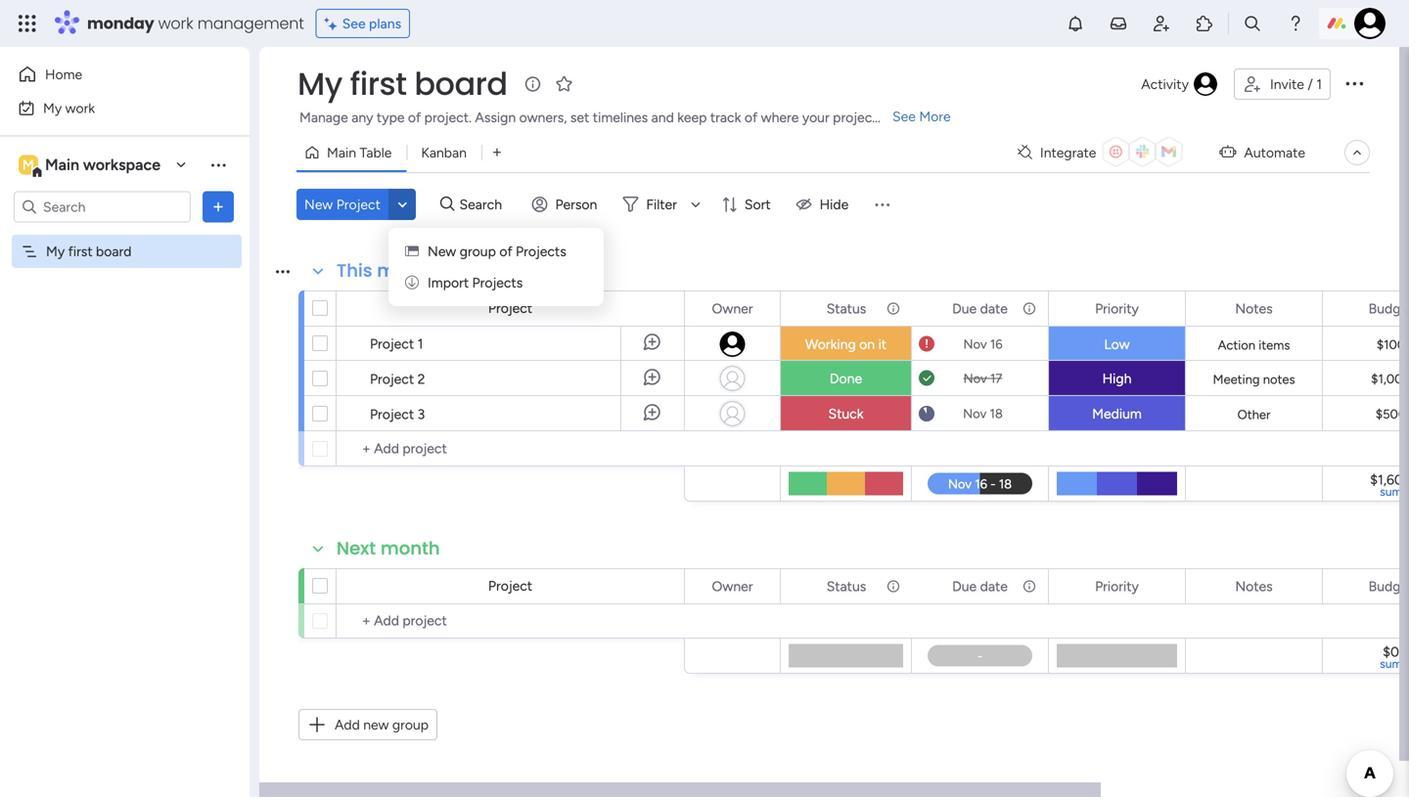 Task type: locate. For each thing, give the bounding box(es) containing it.
16
[[990, 337, 1003, 352]]

1 vertical spatial date
[[980, 578, 1008, 595]]

0 vertical spatial due
[[952, 300, 977, 317]]

of right type
[[408, 109, 421, 126]]

date
[[980, 300, 1008, 317], [980, 578, 1008, 595]]

1 vertical spatial budget field
[[1364, 576, 1409, 597]]

filter
[[646, 196, 677, 213]]

due
[[952, 300, 977, 317], [952, 578, 977, 595]]

see for see more
[[892, 108, 916, 125]]

status for first status field from the bottom
[[827, 578, 866, 595]]

1 vertical spatial my first board
[[46, 243, 132, 260]]

+ Add project text field
[[346, 437, 675, 461], [346, 610, 675, 633]]

1 horizontal spatial work
[[158, 12, 193, 34]]

project
[[336, 196, 381, 213], [488, 300, 532, 317], [370, 336, 414, 352], [370, 371, 414, 388], [370, 406, 414, 423], [488, 578, 532, 595]]

1 status field from the top
[[822, 298, 871, 320]]

0 vertical spatial budget
[[1369, 300, 1409, 317]]

1 due date field from the top
[[947, 298, 1013, 320]]

1 vertical spatial first
[[68, 243, 93, 260]]

0 vertical spatial due date field
[[947, 298, 1013, 320]]

working
[[805, 336, 856, 353]]

Priority field
[[1090, 298, 1144, 320], [1090, 576, 1144, 597]]

1 horizontal spatial board
[[414, 62, 508, 106]]

projects
[[516, 243, 566, 260], [472, 274, 523, 291]]

0 vertical spatial sum
[[1380, 485, 1402, 499]]

main inside main table button
[[327, 144, 356, 161]]

new right group image
[[428, 243, 456, 260]]

0 vertical spatial work
[[158, 12, 193, 34]]

1 inside button
[[1316, 76, 1322, 92]]

1 vertical spatial group
[[392, 717, 429, 733]]

nov left 16
[[963, 337, 987, 352]]

board up project.
[[414, 62, 508, 106]]

0 vertical spatial due date
[[952, 300, 1008, 317]]

and
[[651, 109, 674, 126]]

automate
[[1244, 144, 1305, 161]]

work for monday
[[158, 12, 193, 34]]

2 owner field from the top
[[707, 576, 758, 597]]

2 budget from the top
[[1369, 578, 1409, 595]]

group image
[[405, 243, 419, 260]]

0 horizontal spatial first
[[68, 243, 93, 260]]

next month
[[337, 536, 440, 561]]

my first board
[[297, 62, 508, 106], [46, 243, 132, 260]]

0 vertical spatial notes field
[[1230, 298, 1278, 320]]

1 sum from the top
[[1380, 485, 1402, 499]]

first
[[350, 62, 407, 106], [68, 243, 93, 260]]

1 vertical spatial work
[[65, 100, 95, 116]]

group
[[460, 243, 496, 260], [392, 717, 429, 733]]

autopilot image
[[1220, 139, 1236, 164]]

new project button
[[297, 189, 388, 220]]

see more link
[[891, 107, 953, 126]]

john smith image
[[1354, 8, 1386, 39]]

any
[[352, 109, 373, 126]]

0 horizontal spatial main
[[45, 156, 79, 174]]

nov left 17
[[964, 371, 987, 387]]

1 horizontal spatial new
[[428, 243, 456, 260]]

1 vertical spatial nov
[[964, 371, 987, 387]]

0 vertical spatial priority
[[1095, 300, 1139, 317]]

1 right /
[[1316, 76, 1322, 92]]

my
[[297, 62, 342, 106], [43, 100, 62, 116], [46, 243, 65, 260]]

Notes field
[[1230, 298, 1278, 320], [1230, 576, 1278, 597]]

1 vertical spatial status field
[[822, 576, 871, 597]]

move to image
[[405, 274, 419, 291]]

stuck
[[828, 406, 864, 422]]

0 horizontal spatial my first board
[[46, 243, 132, 260]]

1 vertical spatial due
[[952, 578, 977, 595]]

sum for $1,600
[[1380, 485, 1402, 499]]

group right the new
[[392, 717, 429, 733]]

my work
[[43, 100, 95, 116]]

month for this month
[[377, 258, 437, 283]]

due date
[[952, 300, 1008, 317], [952, 578, 1008, 595]]

1 owner from the top
[[712, 300, 753, 317]]

workspace image
[[19, 154, 38, 176]]

0 horizontal spatial see
[[342, 15, 366, 32]]

add view image
[[493, 146, 501, 160]]

help image
[[1286, 14, 1305, 33]]

low
[[1104, 336, 1130, 353]]

projects down person popup button
[[516, 243, 566, 260]]

invite members image
[[1152, 14, 1171, 33]]

sum inside $1,600 sum
[[1380, 485, 1402, 499]]

1 vertical spatial sum
[[1380, 657, 1402, 671]]

2 nov from the top
[[964, 371, 987, 387]]

collapse board header image
[[1349, 145, 1365, 160]]

new
[[363, 717, 389, 733]]

Owner field
[[707, 298, 758, 320], [707, 576, 758, 597]]

2 vertical spatial nov
[[963, 406, 987, 422]]

2 sum from the top
[[1380, 657, 1402, 671]]

2 status from the top
[[827, 578, 866, 595]]

1 notes field from the top
[[1230, 298, 1278, 320]]

track
[[710, 109, 741, 126]]

Status field
[[822, 298, 871, 320], [822, 576, 871, 597]]

where
[[761, 109, 799, 126]]

1 priority from the top
[[1095, 300, 1139, 317]]

1 budget field from the top
[[1364, 298, 1409, 320]]

2 owner from the top
[[712, 578, 753, 595]]

0 horizontal spatial new
[[304, 196, 333, 213]]

3 nov from the top
[[963, 406, 987, 422]]

v2 done deadline image
[[919, 369, 935, 388]]

budget
[[1369, 300, 1409, 317], [1369, 578, 1409, 595]]

new inside new project button
[[304, 196, 333, 213]]

main
[[327, 144, 356, 161], [45, 156, 79, 174]]

group inside button
[[392, 717, 429, 733]]

0 horizontal spatial work
[[65, 100, 95, 116]]

0 vertical spatial owner
[[712, 300, 753, 317]]

2 due from the top
[[952, 578, 977, 595]]

budget field up $0
[[1364, 576, 1409, 597]]

0 vertical spatial notes
[[1235, 300, 1273, 317]]

1 vertical spatial status
[[827, 578, 866, 595]]

1 vertical spatial notes field
[[1230, 576, 1278, 597]]

status field left column information icon
[[822, 576, 871, 597]]

first up type
[[350, 62, 407, 106]]

1 horizontal spatial first
[[350, 62, 407, 106]]

1 horizontal spatial 1
[[1316, 76, 1322, 92]]

1 vertical spatial see
[[892, 108, 916, 125]]

notifications image
[[1066, 14, 1085, 33]]

2
[[417, 371, 425, 388]]

table
[[360, 144, 392, 161]]

of up import projects
[[499, 243, 512, 260]]

priority
[[1095, 300, 1139, 317], [1095, 578, 1139, 595]]

owner field for this month
[[707, 298, 758, 320]]

2 status field from the top
[[822, 576, 871, 597]]

nov 16
[[963, 337, 1003, 352]]

work inside the my work button
[[65, 100, 95, 116]]

work
[[158, 12, 193, 34], [65, 100, 95, 116]]

budget up $0
[[1369, 578, 1409, 595]]

integrate
[[1040, 144, 1096, 161]]

0 vertical spatial group
[[460, 243, 496, 260]]

main right workspace icon
[[45, 156, 79, 174]]

budget up the $100
[[1369, 300, 1409, 317]]

owner
[[712, 300, 753, 317], [712, 578, 753, 595]]

1 horizontal spatial main
[[327, 144, 356, 161]]

group up import projects
[[460, 243, 496, 260]]

Search field
[[455, 191, 513, 218]]

0 vertical spatial nov
[[963, 337, 987, 352]]

owner for this month
[[712, 300, 753, 317]]

0 vertical spatial see
[[342, 15, 366, 32]]

board down search in workspace field
[[96, 243, 132, 260]]

see
[[342, 15, 366, 32], [892, 108, 916, 125]]

2 horizontal spatial of
[[745, 109, 758, 126]]

status left column information icon
[[827, 578, 866, 595]]

$0 sum
[[1380, 644, 1402, 671]]

plans
[[369, 15, 401, 32]]

1 vertical spatial board
[[96, 243, 132, 260]]

1 vertical spatial due date field
[[947, 576, 1013, 597]]

1 horizontal spatial group
[[460, 243, 496, 260]]

1 vertical spatial projects
[[472, 274, 523, 291]]

1 vertical spatial owner field
[[707, 576, 758, 597]]

2 due date from the top
[[952, 578, 1008, 595]]

board
[[414, 62, 508, 106], [96, 243, 132, 260]]

sum
[[1380, 485, 1402, 499], [1380, 657, 1402, 671]]

1 vertical spatial priority field
[[1090, 576, 1144, 597]]

status field up working on it
[[822, 298, 871, 320]]

monday work management
[[87, 12, 304, 34]]

apps image
[[1195, 14, 1214, 33]]

management
[[197, 12, 304, 34]]

my down search in workspace field
[[46, 243, 65, 260]]

main table
[[327, 144, 392, 161]]

action items
[[1218, 338, 1290, 353]]

1 status from the top
[[827, 300, 866, 317]]

0 vertical spatial new
[[304, 196, 333, 213]]

0 vertical spatial projects
[[516, 243, 566, 260]]

Due date field
[[947, 298, 1013, 320], [947, 576, 1013, 597]]

medium
[[1092, 406, 1142, 422]]

month for next month
[[381, 536, 440, 561]]

1 vertical spatial + add project text field
[[346, 610, 675, 633]]

status up working on it
[[827, 300, 866, 317]]

see plans
[[342, 15, 401, 32]]

see left more
[[892, 108, 916, 125]]

1 vertical spatial notes
[[1235, 578, 1273, 595]]

timelines
[[593, 109, 648, 126]]

1
[[1316, 76, 1322, 92], [417, 336, 423, 352]]

work right 'monday'
[[158, 12, 193, 34]]

0 horizontal spatial board
[[96, 243, 132, 260]]

1 horizontal spatial see
[[892, 108, 916, 125]]

1 vertical spatial budget
[[1369, 578, 1409, 595]]

show board description image
[[521, 74, 545, 94]]

new down main table button
[[304, 196, 333, 213]]

my up manage
[[297, 62, 342, 106]]

of right the track
[[745, 109, 758, 126]]

1 vertical spatial due date
[[952, 578, 1008, 595]]

2 date from the top
[[980, 578, 1008, 595]]

2 notes from the top
[[1235, 578, 1273, 595]]

main left table
[[327, 144, 356, 161]]

0 horizontal spatial 1
[[417, 336, 423, 352]]

0 horizontal spatial of
[[408, 109, 421, 126]]

person
[[555, 196, 597, 213]]

main inside workspace selection element
[[45, 156, 79, 174]]

projects down 'new group of projects'
[[472, 274, 523, 291]]

2 priority field from the top
[[1090, 576, 1144, 597]]

work down home
[[65, 100, 95, 116]]

1 budget from the top
[[1369, 300, 1409, 317]]

0 vertical spatial date
[[980, 300, 1008, 317]]

0 vertical spatial + add project text field
[[346, 437, 675, 461]]

option
[[0, 234, 250, 238]]

1 vertical spatial new
[[428, 243, 456, 260]]

0 vertical spatial budget field
[[1364, 298, 1409, 320]]

activity
[[1141, 76, 1189, 92]]

v2 overdue deadline image
[[919, 335, 935, 354]]

0 vertical spatial 1
[[1316, 76, 1322, 92]]

$1,600 sum
[[1370, 472, 1409, 499]]

1 vertical spatial priority
[[1095, 578, 1139, 595]]

my down home
[[43, 100, 62, 116]]

next
[[337, 536, 376, 561]]

main for main table
[[327, 144, 356, 161]]

column information image
[[886, 301, 901, 317], [1022, 301, 1037, 317], [1022, 579, 1037, 595]]

Budget field
[[1364, 298, 1409, 320], [1364, 576, 1409, 597]]

see inside button
[[342, 15, 366, 32]]

1 up 2
[[417, 336, 423, 352]]

my first board down search in workspace field
[[46, 243, 132, 260]]

my inside button
[[43, 100, 62, 116]]

2 due date field from the top
[[947, 576, 1013, 597]]

due date up "nov 16"
[[952, 300, 1008, 317]]

0 vertical spatial priority field
[[1090, 298, 1144, 320]]

1 owner field from the top
[[707, 298, 758, 320]]

nov left 18
[[963, 406, 987, 422]]

project inside button
[[336, 196, 381, 213]]

2 priority from the top
[[1095, 578, 1139, 595]]

0 vertical spatial my first board
[[297, 62, 508, 106]]

my first board up type
[[297, 62, 508, 106]]

budget field up the $100
[[1364, 298, 1409, 320]]

0 horizontal spatial group
[[392, 717, 429, 733]]

first inside my first board 'list box'
[[68, 243, 93, 260]]

nov
[[963, 337, 987, 352], [964, 371, 987, 387], [963, 406, 987, 422]]

0 vertical spatial status field
[[822, 298, 871, 320]]

1 vertical spatial month
[[381, 536, 440, 561]]

search everything image
[[1243, 14, 1262, 33]]

items
[[1259, 338, 1290, 353]]

m
[[23, 157, 34, 173]]

due date right column information icon
[[952, 578, 1008, 595]]

due up "nov 16"
[[952, 300, 977, 317]]

0 vertical spatial board
[[414, 62, 508, 106]]

notes
[[1263, 372, 1295, 388]]

due date field up "nov 16"
[[947, 298, 1013, 320]]

1 vertical spatial owner
[[712, 578, 753, 595]]

assign
[[475, 109, 516, 126]]

main for main workspace
[[45, 156, 79, 174]]

budget for first budget "field" from the bottom
[[1369, 578, 1409, 595]]

new
[[304, 196, 333, 213], [428, 243, 456, 260]]

workspace
[[83, 156, 160, 174]]

due right column information icon
[[952, 578, 977, 595]]

0 vertical spatial status
[[827, 300, 866, 317]]

due date field right column information icon
[[947, 576, 1013, 597]]

first down search in workspace field
[[68, 243, 93, 260]]

hide button
[[788, 189, 860, 220]]

my first board inside 'list box'
[[46, 243, 132, 260]]

of
[[408, 109, 421, 126], [745, 109, 758, 126], [499, 243, 512, 260]]

0 vertical spatial month
[[377, 258, 437, 283]]

1 due from the top
[[952, 300, 977, 317]]

1 vertical spatial 1
[[417, 336, 423, 352]]

high
[[1102, 370, 1132, 387]]

see left the plans on the top of page
[[342, 15, 366, 32]]

owner for next month
[[712, 578, 753, 595]]

project 3
[[370, 406, 425, 423]]

month
[[377, 258, 437, 283], [381, 536, 440, 561]]

0 vertical spatial owner field
[[707, 298, 758, 320]]



Task type: describe. For each thing, give the bounding box(es) containing it.
this
[[337, 258, 372, 283]]

/
[[1308, 76, 1313, 92]]

sort button
[[713, 189, 783, 220]]

add new group button
[[298, 709, 438, 741]]

menu image
[[872, 195, 892, 214]]

project
[[833, 109, 877, 126]]

activity button
[[1134, 69, 1226, 100]]

nov 17
[[964, 371, 1002, 387]]

1 horizontal spatial of
[[499, 243, 512, 260]]

owner field for next month
[[707, 576, 758, 597]]

$1,600
[[1370, 472, 1409, 488]]

sum for $0
[[1380, 657, 1402, 671]]

2 notes field from the top
[[1230, 576, 1278, 597]]

see for see plans
[[342, 15, 366, 32]]

$1,000
[[1371, 371, 1409, 387]]

add
[[335, 717, 360, 733]]

options image
[[208, 197, 228, 217]]

status for second status field from the bottom
[[827, 300, 866, 317]]

new for new project
[[304, 196, 333, 213]]

column information image
[[886, 579, 901, 595]]

it
[[878, 336, 887, 353]]

kanban button
[[407, 137, 481, 168]]

$500
[[1376, 407, 1406, 422]]

board inside 'list box'
[[96, 243, 132, 260]]

2 + add project text field from the top
[[346, 610, 675, 633]]

1 + add project text field from the top
[[346, 437, 675, 461]]

other
[[1238, 407, 1271, 423]]

1 priority field from the top
[[1090, 298, 1144, 320]]

Next month field
[[332, 536, 445, 562]]

work for my
[[65, 100, 95, 116]]

meeting
[[1213, 372, 1260, 388]]

on
[[859, 336, 875, 353]]

select product image
[[18, 14, 37, 33]]

0 vertical spatial first
[[350, 62, 407, 106]]

keep
[[677, 109, 707, 126]]

manage
[[299, 109, 348, 126]]

3
[[417, 406, 425, 423]]

inbox image
[[1109, 14, 1128, 33]]

type
[[377, 109, 405, 126]]

kanban
[[421, 144, 467, 161]]

dapulse integrations image
[[1018, 145, 1032, 160]]

hide
[[820, 196, 849, 213]]

more
[[919, 108, 951, 125]]

my inside 'list box'
[[46, 243, 65, 260]]

my first board list box
[[0, 231, 250, 532]]

options image
[[1343, 71, 1366, 95]]

working on it
[[805, 336, 887, 353]]

owners,
[[519, 109, 567, 126]]

main workspace
[[45, 156, 160, 174]]

stands.
[[881, 109, 924, 126]]

budget for 1st budget "field" from the top of the page
[[1369, 300, 1409, 317]]

invite / 1
[[1270, 76, 1322, 92]]

home button
[[12, 59, 210, 90]]

priority for 2nd "priority" field from the bottom
[[1095, 300, 1139, 317]]

your
[[802, 109, 830, 126]]

1 notes from the top
[[1235, 300, 1273, 317]]

nov for project 3
[[963, 406, 987, 422]]

invite / 1 button
[[1234, 69, 1331, 100]]

monday
[[87, 12, 154, 34]]

main table button
[[297, 137, 407, 168]]

2 budget field from the top
[[1364, 576, 1409, 597]]

my work button
[[12, 92, 210, 124]]

see plans button
[[316, 9, 410, 38]]

meeting notes
[[1213, 372, 1295, 388]]

import projects
[[428, 274, 523, 291]]

My first board field
[[293, 62, 512, 106]]

v2 search image
[[440, 194, 455, 216]]

18
[[990, 406, 1003, 422]]

$100
[[1377, 337, 1405, 353]]

action
[[1218, 338, 1256, 353]]

nov for project 2
[[964, 371, 987, 387]]

nov 18
[[963, 406, 1003, 422]]

add to favorites image
[[555, 74, 574, 93]]

manage any type of project. assign owners, set timelines and keep track of where your project stands.
[[299, 109, 924, 126]]

new group of projects
[[428, 243, 566, 260]]

1 due date from the top
[[952, 300, 1008, 317]]

workspace selection element
[[19, 153, 163, 179]]

new for new group of projects
[[428, 243, 456, 260]]

invite
[[1270, 76, 1304, 92]]

project.
[[424, 109, 472, 126]]

This month field
[[332, 258, 441, 284]]

see more
[[892, 108, 951, 125]]

1 date from the top
[[980, 300, 1008, 317]]

Search in workspace field
[[41, 196, 163, 218]]

home
[[45, 66, 82, 83]]

set
[[570, 109, 589, 126]]

17
[[990, 371, 1002, 387]]

arrow down image
[[684, 193, 707, 216]]

priority for 1st "priority" field from the bottom
[[1095, 578, 1139, 595]]

filter button
[[615, 189, 707, 220]]

person button
[[524, 189, 609, 220]]

1 nov from the top
[[963, 337, 987, 352]]

add new group
[[335, 717, 429, 733]]

1 horizontal spatial my first board
[[297, 62, 508, 106]]

$0
[[1383, 644, 1399, 661]]

import
[[428, 274, 469, 291]]

angle down image
[[398, 197, 407, 212]]

done
[[830, 370, 862, 387]]

project 2
[[370, 371, 425, 388]]

project 1
[[370, 336, 423, 352]]

sort
[[745, 196, 771, 213]]

this month
[[337, 258, 437, 283]]

new project
[[304, 196, 381, 213]]

workspace options image
[[208, 155, 228, 174]]



Task type: vqa. For each thing, say whether or not it's contained in the screenshot.
Chart button
no



